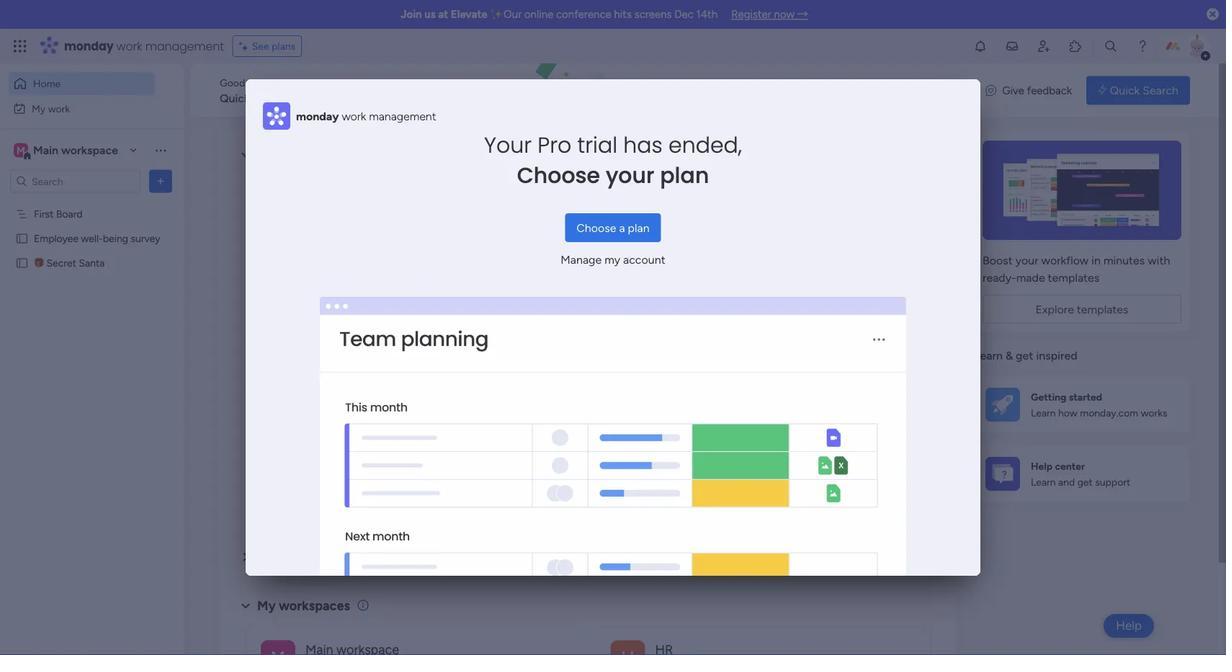Task type: locate. For each thing, give the bounding box(es) containing it.
1 horizontal spatial 🎁
[[739, 293, 750, 307]]

workspace selection element
[[14, 142, 120, 160]]

see
[[252, 40, 269, 52]]

&
[[1006, 349, 1013, 362]]

help for help
[[1116, 618, 1142, 633]]

employee well-being survey
[[34, 232, 160, 245], [276, 293, 425, 307]]

1 vertical spatial add to favorites image
[[437, 469, 452, 483]]

quick search
[[1110, 84, 1179, 97]]

1 horizontal spatial workspaces
[[457, 91, 519, 105]]

apps image
[[1069, 39, 1083, 53]]

>
[[359, 316, 366, 329], [591, 316, 597, 329], [616, 316, 622, 329], [822, 316, 828, 329], [359, 493, 366, 505]]

1 horizontal spatial plan
[[660, 160, 709, 190]]

0 horizontal spatial 🎁
[[34, 257, 44, 269]]

1 horizontal spatial well-
[[331, 293, 357, 307]]

our
[[504, 8, 522, 21]]

2 vertical spatial public board image
[[718, 292, 734, 308]]

templates inside boost your workflow in minutes with ready-made templates
[[1048, 271, 1100, 284]]

monday up home button
[[64, 38, 114, 54]]

well-
[[81, 232, 103, 245], [331, 293, 357, 307]]

🎁 inside quick search results list box
[[739, 293, 750, 307]]

your inside good afternoon, ruby! quickly access your recent boards, inbox and workspaces
[[300, 91, 323, 105]]

management
[[145, 38, 224, 54], [369, 109, 436, 123], [298, 316, 357, 329], [529, 316, 588, 329], [760, 316, 820, 329], [298, 493, 357, 505]]

1 horizontal spatial get
[[1078, 476, 1093, 488]]

my work
[[32, 102, 70, 115]]

boost
[[983, 253, 1013, 267]]

1 vertical spatial first
[[276, 469, 300, 483]]

and right inbox
[[435, 91, 455, 105]]

work management > main workspace
[[273, 316, 441, 329], [736, 316, 904, 329], [273, 493, 441, 505]]

quick search results list box
[[237, 164, 940, 531]]

inbox image
[[1005, 39, 1020, 53]]

my right close my workspaces icon at bottom
[[257, 598, 276, 613]]

1 horizontal spatial and
[[1059, 476, 1075, 488]]

1 vertical spatial templates
[[1077, 302, 1129, 316]]

secret
[[46, 257, 76, 269], [753, 293, 788, 307]]

1 vertical spatial get
[[1078, 476, 1093, 488]]

1 horizontal spatial 🎁 secret santa
[[739, 293, 821, 307]]

main
[[33, 143, 58, 157], [368, 316, 390, 329], [831, 316, 853, 329], [368, 493, 390, 505]]

0 horizontal spatial board
[[56, 208, 83, 220]]

1 vertical spatial first board
[[276, 469, 334, 483]]

1 horizontal spatial monday
[[296, 109, 339, 123]]

join
[[401, 8, 422, 21]]

1 horizontal spatial santa
[[791, 293, 821, 307]]

v2 user feedback image
[[986, 82, 997, 99]]

heading
[[484, 130, 742, 190]]

manage my account
[[561, 253, 666, 266]]

🎁 for the middle public board image
[[34, 257, 44, 269]]

being
[[103, 232, 128, 245], [357, 293, 387, 307]]

and inside help center learn and get support
[[1059, 476, 1075, 488]]

search everything image
[[1104, 39, 1118, 53]]

learn down getting
[[1031, 407, 1056, 419]]

getting started element
[[974, 376, 1190, 433]]

first
[[34, 208, 54, 220], [276, 469, 300, 483]]

0 horizontal spatial help
[[1031, 460, 1053, 472]]

monday.com
[[1080, 407, 1139, 419]]

1 vertical spatial public board image
[[15, 256, 29, 270]]

your down 'ruby!'
[[300, 91, 323, 105]]

0 horizontal spatial being
[[103, 232, 128, 245]]

how
[[1059, 407, 1078, 419]]

0 vertical spatial 🎁
[[34, 257, 44, 269]]

1 vertical spatial help
[[1116, 618, 1142, 633]]

2 vertical spatial learn
[[1031, 476, 1056, 488]]

workspace image containing m
[[14, 142, 28, 158]]

main inside workspace selection element
[[33, 143, 58, 157]]

🎁 inside list box
[[34, 257, 44, 269]]

2 component image from the left
[[718, 315, 731, 328]]

component image
[[486, 315, 499, 328], [718, 315, 731, 328]]

0 vertical spatial your
[[300, 91, 323, 105]]

started
[[1069, 390, 1103, 403]]

my inside button
[[32, 102, 46, 115]]

0 vertical spatial being
[[103, 232, 128, 245]]

get down center
[[1078, 476, 1093, 488]]

good afternoon, ruby! quickly access your recent boards, inbox and workspaces
[[220, 76, 519, 105]]

1 vertical spatial 🎁
[[739, 293, 750, 307]]

ruby anderson image
[[1186, 35, 1209, 58]]

work inside button
[[48, 102, 70, 115]]

0 vertical spatial workspaces
[[457, 91, 519, 105]]

home button
[[9, 72, 155, 95]]

boost your workflow in minutes with ready-made templates
[[983, 253, 1171, 284]]

monday
[[64, 38, 114, 54], [296, 109, 339, 123]]

templates
[[1048, 271, 1100, 284], [1077, 302, 1129, 316]]

santa inside quick search results list box
[[791, 293, 821, 307]]

plan
[[660, 160, 709, 190], [628, 221, 650, 235]]

choose a plan button
[[565, 213, 661, 242]]

0 horizontal spatial employee well-being survey
[[34, 232, 160, 245]]

1 horizontal spatial workspace image
[[261, 640, 295, 655]]

component image down public board icon
[[486, 315, 499, 328]]

0 horizontal spatial first
[[34, 208, 54, 220]]

public board image
[[486, 292, 502, 308]]

learn down center
[[1031, 476, 1056, 488]]

1 vertical spatial and
[[1059, 476, 1075, 488]]

1 horizontal spatial help
[[1116, 618, 1142, 633]]

get right &
[[1016, 349, 1034, 362]]

1 vertical spatial survey
[[390, 293, 425, 307]]

survey
[[131, 232, 160, 245], [390, 293, 425, 307]]

help
[[1031, 460, 1053, 472], [1116, 618, 1142, 633]]

0 horizontal spatial component image
[[486, 315, 499, 328]]

0 horizontal spatial my
[[32, 102, 46, 115]]

templates down workflow
[[1048, 271, 1100, 284]]

1 vertical spatial 🎁 secret santa
[[739, 293, 821, 307]]

my
[[605, 253, 621, 266]]

your
[[300, 91, 323, 105], [606, 160, 655, 190], [1016, 253, 1039, 267]]

plan inside 'your pro trial has ended, choose your plan'
[[660, 160, 709, 190]]

your up a on the right top of page
[[606, 160, 655, 190]]

select product image
[[13, 39, 27, 53]]

help center learn and get support
[[1031, 460, 1131, 488]]

1 vertical spatial well-
[[331, 293, 357, 307]]

notifications image
[[974, 39, 988, 53]]

1 vertical spatial workspaces
[[279, 598, 350, 613]]

1 vertical spatial secret
[[753, 293, 788, 307]]

0 vertical spatial monday work management
[[64, 38, 224, 54]]

0 vertical spatial get
[[1016, 349, 1034, 362]]

support
[[1096, 476, 1131, 488]]

help inside button
[[1116, 618, 1142, 633]]

1 vertical spatial choose
[[577, 221, 617, 235]]

templates right explore
[[1077, 302, 1129, 316]]

my down home
[[32, 102, 46, 115]]

list box containing first board
[[0, 199, 184, 470]]

1 horizontal spatial secret
[[753, 293, 788, 307]]

your up 'made'
[[1016, 253, 1039, 267]]

your inside 'your pro trial has ended, choose your plan'
[[606, 160, 655, 190]]

1 component image from the left
[[486, 315, 499, 328]]

1 vertical spatial my
[[257, 598, 276, 613]]

home
[[33, 77, 61, 90]]

0 vertical spatial templates
[[1048, 271, 1100, 284]]

0 vertical spatial survey
[[131, 232, 160, 245]]

0 vertical spatial santa
[[79, 257, 105, 269]]

ready-
[[983, 271, 1017, 284]]

0 horizontal spatial first board
[[34, 208, 83, 220]]

us
[[425, 8, 436, 21]]

1 vertical spatial monday
[[296, 109, 339, 123]]

minutes
[[1104, 253, 1145, 267]]

board inside quick search results list box
[[303, 469, 334, 483]]

heading containing your pro trial has ended,
[[484, 130, 742, 190]]

1 horizontal spatial first board
[[276, 469, 334, 483]]

0 vertical spatial help
[[1031, 460, 1053, 472]]

1 horizontal spatial board
[[303, 469, 334, 483]]

trial
[[578, 130, 618, 160]]

work management > hr > employee directory
[[504, 316, 713, 329]]

workspaces down update feed (inbox)
[[279, 598, 350, 613]]

templates inside button
[[1077, 302, 1129, 316]]

learn
[[974, 349, 1003, 362], [1031, 407, 1056, 419], [1031, 476, 1056, 488]]

1 vertical spatial being
[[357, 293, 387, 307]]

0 horizontal spatial 🎁 secret santa
[[34, 257, 105, 269]]

my for my workspaces
[[257, 598, 276, 613]]

0 horizontal spatial survey
[[131, 232, 160, 245]]

0 vertical spatial employee well-being survey
[[34, 232, 160, 245]]

2 horizontal spatial workspace image
[[611, 640, 645, 655]]

plans
[[272, 40, 296, 52]]

1 vertical spatial santa
[[791, 293, 821, 307]]

search
[[1143, 84, 1179, 97]]

choose inside choose a plan button
[[577, 221, 617, 235]]

learn for help
[[1031, 476, 1056, 488]]

0 horizontal spatial monday
[[64, 38, 114, 54]]

0 vertical spatial 🎁 secret santa
[[34, 257, 105, 269]]

conference
[[556, 8, 612, 21]]

close my workspaces image
[[237, 597, 254, 615]]

templates image image
[[987, 141, 1177, 240]]

workspace
[[61, 143, 118, 157], [392, 316, 441, 329], [855, 316, 904, 329], [392, 493, 441, 505]]

1 horizontal spatial component image
[[718, 315, 731, 328]]

workflow
[[1042, 253, 1089, 267]]

manage
[[561, 253, 602, 266]]

learn inside getting started learn how monday.com works
[[1031, 407, 1056, 419]]

help inside help center learn and get support
[[1031, 460, 1053, 472]]

monday down the recent
[[296, 109, 339, 123]]

0 vertical spatial plan
[[660, 160, 709, 190]]

workspace down add to favorites icon at right
[[855, 316, 904, 329]]

0 horizontal spatial santa
[[79, 257, 105, 269]]

employee
[[34, 232, 79, 245], [276, 293, 328, 307], [507, 293, 560, 307], [625, 316, 669, 329]]

pro
[[538, 130, 572, 160]]

workspaces
[[457, 91, 519, 105], [279, 598, 350, 613]]

0 vertical spatial well-
[[81, 232, 103, 245]]

workspace image
[[14, 142, 28, 158], [261, 640, 295, 655], [611, 640, 645, 655]]

and
[[435, 91, 455, 105], [1059, 476, 1075, 488]]

0 vertical spatial choose
[[517, 160, 600, 190]]

0 horizontal spatial secret
[[46, 257, 76, 269]]

elevate
[[451, 8, 488, 21]]

learn left &
[[974, 349, 1003, 362]]

2 horizontal spatial your
[[1016, 253, 1039, 267]]

component image right directory
[[718, 315, 731, 328]]

1 vertical spatial employee well-being survey
[[276, 293, 425, 307]]

your inside boost your workflow in minutes with ready-made templates
[[1016, 253, 1039, 267]]

1 horizontal spatial being
[[357, 293, 387, 307]]

0 horizontal spatial add to favorites image
[[437, 469, 452, 483]]

my workspaces
[[257, 598, 350, 613]]

manage my account button
[[549, 245, 677, 274]]

1 vertical spatial board
[[303, 469, 334, 483]]

monday work management
[[64, 38, 224, 54], [296, 109, 436, 123]]

0 vertical spatial first
[[34, 208, 54, 220]]

0 horizontal spatial get
[[1016, 349, 1034, 362]]

0 horizontal spatial and
[[435, 91, 455, 105]]

santa inside list box
[[79, 257, 105, 269]]

get inside help center learn and get support
[[1078, 476, 1093, 488]]

0 vertical spatial monday
[[64, 38, 114, 54]]

and down center
[[1059, 476, 1075, 488]]

recently visited
[[257, 147, 353, 162]]

1 horizontal spatial your
[[606, 160, 655, 190]]

add to favorites image
[[669, 292, 683, 307], [437, 469, 452, 483]]

first board inside list box
[[34, 208, 83, 220]]

1 horizontal spatial employee well-being survey
[[276, 293, 425, 307]]

2 vertical spatial your
[[1016, 253, 1039, 267]]

learn inside help center learn and get support
[[1031, 476, 1056, 488]]

0 horizontal spatial workspace image
[[14, 142, 28, 158]]

0 vertical spatial and
[[435, 91, 455, 105]]

getting
[[1031, 390, 1067, 403]]

workspace down remove from favorites icon
[[392, 316, 441, 329]]

first inside list box
[[34, 208, 54, 220]]

0 horizontal spatial monday work management
[[64, 38, 224, 54]]

learn for getting
[[1031, 407, 1056, 419]]

plan inside button
[[628, 221, 650, 235]]

0 vertical spatial my
[[32, 102, 46, 115]]

list box
[[0, 199, 184, 470]]

workspace up search in workspace 'field'
[[61, 143, 118, 157]]

(inbox)
[[334, 549, 377, 565]]

santa
[[79, 257, 105, 269], [791, 293, 821, 307]]

1 vertical spatial learn
[[1031, 407, 1056, 419]]

help image
[[1136, 39, 1150, 53]]

works
[[1141, 407, 1168, 419]]

0 vertical spatial first board
[[34, 208, 83, 220]]

visited
[[313, 147, 353, 162]]

workspaces up "your"
[[457, 91, 519, 105]]

0 horizontal spatial your
[[300, 91, 323, 105]]

explore templates
[[1036, 302, 1129, 316]]

1 vertical spatial your
[[606, 160, 655, 190]]

1 vertical spatial monday work management
[[296, 109, 436, 123]]

1 vertical spatial plan
[[628, 221, 650, 235]]

1 horizontal spatial survey
[[390, 293, 425, 307]]

1 horizontal spatial my
[[257, 598, 276, 613]]

help center element
[[974, 445, 1190, 503]]

option
[[0, 201, 184, 204]]

santa for the middle public board image
[[79, 257, 105, 269]]

1 horizontal spatial first
[[276, 469, 300, 483]]

0 horizontal spatial plan
[[628, 221, 650, 235]]

public board image
[[15, 232, 29, 245], [15, 256, 29, 270], [718, 292, 734, 308]]

0 vertical spatial add to favorites image
[[669, 292, 683, 307]]



Task type: vqa. For each thing, say whether or not it's contained in the screenshot.
SEE PLANS ICON
no



Task type: describe. For each thing, give the bounding box(es) containing it.
quick search button
[[1087, 76, 1190, 105]]

close recently visited image
[[237, 146, 254, 164]]

0
[[388, 551, 395, 563]]

and inside good afternoon, ruby! quickly access your recent boards, inbox and workspaces
[[435, 91, 455, 105]]

🎁 for public board image within the quick search results list box
[[739, 293, 750, 307]]

made
[[1017, 271, 1045, 284]]

1 horizontal spatial add to favorites image
[[669, 292, 683, 307]]

0 vertical spatial board
[[56, 208, 83, 220]]

hits
[[614, 8, 632, 21]]

being inside quick search results list box
[[357, 293, 387, 307]]

component image for work management > main workspace
[[718, 315, 731, 328]]

directory
[[562, 293, 613, 307]]

employee well-being survey inside quick search results list box
[[276, 293, 425, 307]]

main workspace
[[33, 143, 118, 157]]

inbox
[[404, 91, 433, 105]]

work management heading
[[342, 107, 436, 125]]

now
[[774, 8, 795, 21]]

join us at elevate ✨ our online conference hits screens dec 14th
[[401, 8, 718, 21]]

choose a plan
[[577, 221, 650, 235]]

ruby!
[[297, 76, 323, 89]]

component image for work management > hr > employee directory
[[486, 315, 499, 328]]

🎁 secret santa inside quick search results list box
[[739, 293, 821, 307]]

learn & get inspired
[[974, 349, 1078, 362]]

with
[[1148, 253, 1171, 267]]

santa for public board image within the quick search results list box
[[791, 293, 821, 307]]

survey inside list box
[[131, 232, 160, 245]]

register now → link
[[732, 8, 808, 21]]

invite members image
[[1037, 39, 1051, 53]]

→
[[798, 8, 808, 21]]

hr
[[600, 316, 613, 329]]

my work button
[[9, 97, 155, 120]]

recent
[[326, 91, 360, 105]]

0 vertical spatial learn
[[974, 349, 1003, 362]]

give feedback
[[1003, 84, 1072, 97]]

quick
[[1110, 84, 1140, 97]]

1 horizontal spatial monday work management
[[296, 109, 436, 123]]

feedback
[[1027, 84, 1072, 97]]

register
[[732, 8, 772, 21]]

help button
[[1104, 614, 1154, 638]]

getting started learn how monday.com works
[[1031, 390, 1168, 419]]

Search in workspace field
[[30, 173, 120, 190]]

good
[[220, 76, 245, 89]]

see plans button
[[233, 35, 302, 57]]

workspace inside workspace selection element
[[61, 143, 118, 157]]

my for my work
[[32, 102, 46, 115]]

boards,
[[363, 91, 401, 105]]

✨
[[490, 8, 501, 21]]

help for help center learn and get support
[[1031, 460, 1053, 472]]

center
[[1055, 460, 1085, 472]]

14th
[[697, 8, 718, 21]]

recently
[[257, 147, 310, 162]]

explore templates button
[[983, 295, 1182, 324]]

at
[[438, 8, 448, 21]]

first board inside quick search results list box
[[276, 469, 334, 483]]

update
[[257, 549, 301, 565]]

update feed (inbox)
[[257, 549, 377, 565]]

screens
[[635, 8, 672, 21]]

workspace up 0
[[392, 493, 441, 505]]

inspired
[[1037, 349, 1078, 362]]

0 vertical spatial public board image
[[15, 232, 29, 245]]

give
[[1003, 84, 1025, 97]]

explore
[[1036, 302, 1074, 316]]

feed
[[304, 549, 331, 565]]

register now →
[[732, 8, 808, 21]]

employee directory
[[507, 293, 613, 307]]

first inside quick search results list box
[[276, 469, 300, 483]]

a
[[619, 221, 625, 235]]

v2 bolt switch image
[[1098, 83, 1107, 98]]

0 vertical spatial secret
[[46, 257, 76, 269]]

quickly
[[220, 91, 259, 105]]

see plans
[[252, 40, 296, 52]]

in
[[1092, 253, 1101, 267]]

public board image inside quick search results list box
[[718, 292, 734, 308]]

directory
[[672, 316, 713, 329]]

access
[[262, 91, 297, 105]]

survey inside quick search results list box
[[390, 293, 425, 307]]

employee well-being survey inside list box
[[34, 232, 160, 245]]

your
[[484, 130, 532, 160]]

secret inside quick search results list box
[[753, 293, 788, 307]]

m
[[17, 144, 25, 156]]

has
[[624, 130, 663, 160]]

open update feed (inbox) image
[[237, 548, 254, 566]]

choose inside 'your pro trial has ended, choose your plan'
[[517, 160, 600, 190]]

add to favorites image
[[900, 292, 914, 307]]

dec
[[675, 8, 694, 21]]

well- inside quick search results list box
[[331, 293, 357, 307]]

0 horizontal spatial well-
[[81, 232, 103, 245]]

online
[[524, 8, 554, 21]]

remove from favorites image
[[437, 292, 452, 307]]

account
[[623, 253, 666, 266]]

your pro trial has ended, choose your plan
[[484, 130, 742, 190]]

ended,
[[669, 130, 742, 160]]

workspaces inside good afternoon, ruby! quickly access your recent boards, inbox and workspaces
[[457, 91, 519, 105]]

afternoon,
[[248, 76, 294, 89]]



